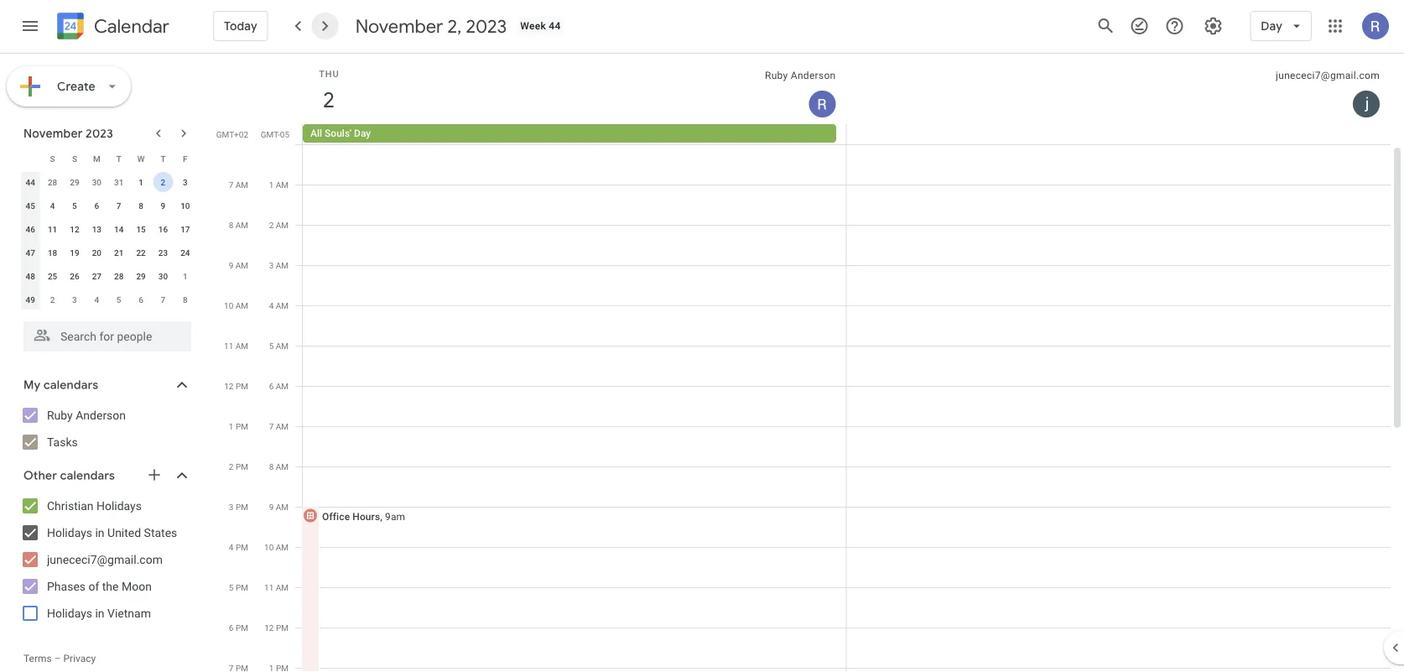 Task type: vqa. For each thing, say whether or not it's contained in the screenshot.
29 to the left
yes



Task type: describe. For each thing, give the bounding box(es) containing it.
2 horizontal spatial 11
[[264, 582, 274, 592]]

1 vertical spatial 9 am
[[269, 502, 289, 512]]

ruby anderson inside my calendars list
[[47, 408, 126, 422]]

11 element
[[42, 219, 63, 239]]

in for united
[[95, 526, 105, 539]]

am up 5 am
[[276, 300, 289, 310]]

1 s from the left
[[50, 154, 55, 164]]

16 element
[[153, 219, 173, 239]]

holidays in vietnam
[[47, 606, 151, 620]]

pm left 6 am
[[236, 381, 248, 391]]

vietnam
[[107, 606, 151, 620]]

f
[[183, 154, 188, 164]]

other
[[23, 468, 57, 483]]

hours
[[353, 511, 380, 522]]

pm up 4 pm
[[236, 502, 248, 512]]

0 vertical spatial 12 pm
[[224, 381, 248, 391]]

gmt-05
[[261, 129, 289, 139]]

3 am
[[269, 260, 289, 270]]

gmt+02
[[216, 129, 248, 139]]

3 pm
[[229, 502, 248, 512]]

14
[[114, 224, 124, 234]]

my calendars list
[[3, 402, 208, 456]]

today
[[224, 18, 257, 34]]

privacy link
[[63, 653, 96, 664]]

2 column header
[[303, 54, 847, 124]]

row containing 49
[[19, 288, 196, 311]]

junececi7@gmail.com inside the 2 grid
[[1276, 70, 1380, 81]]

create
[[57, 79, 96, 94]]

5 for 5 pm
[[229, 582, 234, 592]]

12 element
[[65, 219, 85, 239]]

–
[[54, 653, 61, 664]]

am down 1 am
[[276, 220, 289, 230]]

6 for december 6 element
[[139, 294, 143, 305]]

44 inside november 2023 grid
[[26, 177, 35, 187]]

13 element
[[87, 219, 107, 239]]

today button
[[213, 6, 268, 46]]

18 element
[[42, 242, 63, 263]]

the
[[102, 579, 119, 593]]

holidays for united
[[47, 526, 92, 539]]

6 pm
[[229, 623, 248, 633]]

2 for 2 am
[[269, 220, 274, 230]]

1 horizontal spatial 10 am
[[264, 542, 289, 552]]

december 5 element
[[109, 289, 129, 310]]

settings menu image
[[1203, 16, 1224, 36]]

december 1 element
[[175, 266, 195, 286]]

of
[[88, 579, 99, 593]]

november 2023 grid
[[16, 147, 196, 311]]

2 vertical spatial 10
[[264, 542, 274, 552]]

2 horizontal spatial 12
[[264, 623, 274, 633]]

1 horizontal spatial 12
[[224, 381, 234, 391]]

december 3 element
[[65, 289, 85, 310]]

19
[[70, 248, 79, 258]]

29 for the '29' element
[[136, 271, 146, 281]]

am left 5 am
[[236, 341, 248, 351]]

am up 2 am
[[276, 180, 289, 190]]

4 pm
[[229, 542, 248, 552]]

,
[[380, 511, 383, 522]]

pm up 2 pm
[[236, 421, 248, 431]]

am left 2 am
[[236, 220, 248, 230]]

27 element
[[87, 266, 107, 286]]

7 down october 31 element
[[116, 201, 121, 211]]

21
[[114, 248, 124, 258]]

2 for december 2 element
[[50, 294, 55, 305]]

november for november 2, 2023
[[355, 14, 443, 38]]

0 vertical spatial holidays
[[96, 499, 142, 513]]

am right 5 pm
[[276, 582, 289, 592]]

am left 4 am
[[236, 300, 248, 310]]

2 pm
[[229, 461, 248, 472]]

phases of the moon
[[47, 579, 152, 593]]

ruby inside my calendars list
[[47, 408, 73, 422]]

46
[[26, 224, 35, 234]]

3 for 3 pm
[[229, 502, 234, 512]]

am right 3 pm
[[276, 502, 289, 512]]

my
[[23, 378, 41, 393]]

pm right 6 pm
[[276, 623, 289, 633]]

pm down "1 pm"
[[236, 461, 248, 472]]

5 down october 29 element
[[72, 201, 77, 211]]

gmt-
[[261, 129, 280, 139]]

6 down the october 30 element
[[94, 201, 99, 211]]

october 30 element
[[87, 172, 107, 192]]

10 inside row group
[[180, 201, 190, 211]]

tasks
[[47, 435, 78, 449]]

26 element
[[65, 266, 85, 286]]

calendars for my calendars
[[44, 378, 98, 393]]

2 grid
[[215, 54, 1404, 672]]

19 element
[[65, 242, 85, 263]]

5 am
[[269, 341, 289, 351]]

16
[[158, 224, 168, 234]]

1 pm
[[229, 421, 248, 431]]

m
[[93, 154, 100, 164]]

christian holidays
[[47, 499, 142, 513]]

am left 1 am
[[236, 180, 248, 190]]

am left 3 am
[[236, 260, 248, 270]]

1 horizontal spatial 10
[[224, 300, 233, 310]]

create button
[[7, 66, 131, 107]]

48
[[26, 271, 35, 281]]

4 right 45
[[50, 201, 55, 211]]

8 right 2 pm
[[269, 461, 274, 472]]

28 element
[[109, 266, 129, 286]]

december 4 element
[[87, 289, 107, 310]]

united
[[107, 526, 141, 539]]

thu
[[319, 68, 339, 79]]

day button
[[1250, 6, 1312, 46]]

2 am
[[269, 220, 289, 230]]

calendar element
[[54, 9, 169, 46]]

other calendars list
[[3, 492, 208, 627]]

5 for december 5 element at the top
[[116, 294, 121, 305]]

1 vertical spatial 8 am
[[269, 461, 289, 472]]

am right 2 pm
[[276, 461, 289, 472]]

week 44
[[520, 20, 561, 32]]

december 8 element
[[175, 289, 195, 310]]

row group inside november 2023 grid
[[19, 170, 196, 311]]

23 element
[[153, 242, 173, 263]]

05
[[280, 129, 289, 139]]

3 for 3 am
[[269, 260, 274, 270]]

4 am
[[269, 300, 289, 310]]

anderson inside 2 column header
[[791, 70, 836, 81]]

0 horizontal spatial 9 am
[[229, 260, 248, 270]]

49
[[26, 294, 35, 305]]

office
[[322, 511, 350, 522]]

october 29 element
[[65, 172, 85, 192]]

thursday, november 2 element
[[310, 81, 348, 119]]

december 6 element
[[131, 289, 151, 310]]

w
[[137, 154, 145, 164]]

my calendars
[[23, 378, 98, 393]]

8 up 15 element
[[139, 201, 143, 211]]

4 for 4 am
[[269, 300, 274, 310]]

9 inside november 2023 grid
[[161, 201, 166, 211]]

calendars for other calendars
[[60, 468, 115, 483]]

1 for 1 am
[[269, 180, 274, 190]]

calendar heading
[[91, 15, 169, 38]]

1 horizontal spatial 11 am
[[264, 582, 289, 592]]

october 28 element
[[42, 172, 63, 192]]

7 right "1 pm"
[[269, 421, 274, 431]]

0 horizontal spatial 8 am
[[229, 220, 248, 230]]

2 cell from the left
[[847, 144, 1391, 672]]

2 for 2 pm
[[229, 461, 234, 472]]

day inside button
[[354, 128, 371, 139]]

ruby inside 2 column header
[[765, 70, 788, 81]]

1 am
[[269, 180, 289, 190]]

22 element
[[131, 242, 151, 263]]

calendar
[[94, 15, 169, 38]]

terms – privacy
[[23, 653, 96, 664]]

28 for 28 element
[[114, 271, 124, 281]]



Task type: locate. For each thing, give the bounding box(es) containing it.
2 inside thu 2
[[322, 86, 334, 114]]

s
[[50, 154, 55, 164], [72, 154, 77, 164]]

t right m
[[116, 154, 121, 164]]

0 horizontal spatial 12
[[70, 224, 79, 234]]

11 am left 5 am
[[224, 341, 248, 351]]

2 vertical spatial 11
[[264, 582, 274, 592]]

row containing 45
[[19, 194, 196, 217]]

8 am right 2 pm
[[269, 461, 289, 472]]

pm down 5 pm
[[236, 623, 248, 633]]

1 for december 1 element
[[183, 271, 188, 281]]

cell
[[301, 144, 847, 672], [847, 144, 1391, 672]]

20 element
[[87, 242, 107, 263]]

row containing 48
[[19, 264, 196, 288]]

25
[[48, 271, 57, 281]]

0 horizontal spatial 7 am
[[229, 180, 248, 190]]

0 vertical spatial 30
[[92, 177, 102, 187]]

2 horizontal spatial 9
[[269, 502, 274, 512]]

row group containing 44
[[19, 170, 196, 311]]

0 horizontal spatial 30
[[92, 177, 102, 187]]

0 horizontal spatial 11 am
[[224, 341, 248, 351]]

1 horizontal spatial 7 am
[[269, 421, 289, 431]]

5 for 5 am
[[269, 341, 274, 351]]

1 horizontal spatial 12 pm
[[264, 623, 289, 633]]

pm up 5 pm
[[236, 542, 248, 552]]

18
[[48, 248, 57, 258]]

day
[[1261, 18, 1283, 34], [354, 128, 371, 139]]

am up 6 am
[[276, 341, 289, 351]]

1 vertical spatial in
[[95, 606, 105, 620]]

4 for 4 pm
[[229, 542, 234, 552]]

am down 6 am
[[276, 421, 289, 431]]

45
[[26, 201, 35, 211]]

1 horizontal spatial junececi7@gmail.com
[[1276, 70, 1380, 81]]

26
[[70, 271, 79, 281]]

27
[[92, 271, 102, 281]]

5
[[72, 201, 77, 211], [116, 294, 121, 305], [269, 341, 274, 351], [229, 582, 234, 592]]

0 horizontal spatial t
[[116, 154, 121, 164]]

all souls' day button
[[303, 124, 836, 143]]

9am
[[385, 511, 405, 522]]

1 vertical spatial 7 am
[[269, 421, 289, 431]]

states
[[144, 526, 177, 539]]

1 vertical spatial junececi7@gmail.com
[[47, 552, 163, 566]]

cell containing office hours
[[301, 144, 847, 672]]

6 down 5 pm
[[229, 623, 234, 633]]

0 horizontal spatial day
[[354, 128, 371, 139]]

add other calendars image
[[146, 466, 163, 483]]

anderson
[[791, 70, 836, 81], [76, 408, 126, 422]]

20
[[92, 248, 102, 258]]

1 vertical spatial day
[[354, 128, 371, 139]]

28 left october 29 element
[[48, 177, 57, 187]]

0 horizontal spatial 9
[[161, 201, 166, 211]]

7 right december 6 element
[[161, 294, 166, 305]]

2 horizontal spatial 10
[[264, 542, 274, 552]]

1 left 2 'cell'
[[139, 177, 143, 187]]

6 down 5 am
[[269, 381, 274, 391]]

12 inside november 2023 grid
[[70, 224, 79, 234]]

12 pm up "1 pm"
[[224, 381, 248, 391]]

0 vertical spatial 11 am
[[224, 341, 248, 351]]

holidays down christian
[[47, 526, 92, 539]]

s left m
[[72, 154, 77, 164]]

11 am
[[224, 341, 248, 351], [264, 582, 289, 592]]

2 inside 2 'cell'
[[161, 177, 166, 187]]

2 in from the top
[[95, 606, 105, 620]]

1 vertical spatial 2023
[[86, 126, 113, 141]]

15
[[136, 224, 146, 234]]

terms
[[23, 653, 52, 664]]

2 down 1 am
[[269, 220, 274, 230]]

7 am left 1 am
[[229, 180, 248, 190]]

my calendars button
[[3, 372, 208, 399]]

2 left december 3 element
[[50, 294, 55, 305]]

6 for 6 am
[[269, 381, 274, 391]]

9 am
[[229, 260, 248, 270], [269, 502, 289, 512]]

pm down 4 pm
[[236, 582, 248, 592]]

0 horizontal spatial ruby anderson
[[47, 408, 126, 422]]

4 up 5 pm
[[229, 542, 234, 552]]

ruby anderson up all souls' day row
[[765, 70, 836, 81]]

main drawer image
[[20, 16, 40, 36]]

0 horizontal spatial 12 pm
[[224, 381, 248, 391]]

1
[[139, 177, 143, 187], [269, 180, 274, 190], [183, 271, 188, 281], [229, 421, 234, 431]]

1 vertical spatial 11 am
[[264, 582, 289, 592]]

1 horizontal spatial 11
[[224, 341, 233, 351]]

0 vertical spatial 2023
[[466, 14, 507, 38]]

12 up "1 pm"
[[224, 381, 234, 391]]

2 cell
[[152, 170, 174, 194]]

6 for 6 pm
[[229, 623, 234, 633]]

47
[[26, 248, 35, 258]]

1 for 1 pm
[[229, 421, 234, 431]]

4 right december 3 element
[[94, 294, 99, 305]]

anderson up all souls' day row
[[791, 70, 836, 81]]

9 am right 3 pm
[[269, 502, 289, 512]]

ruby anderson
[[765, 70, 836, 81], [47, 408, 126, 422]]

souls'
[[325, 128, 352, 139]]

1 vertical spatial ruby
[[47, 408, 73, 422]]

row
[[295, 144, 1391, 672], [19, 147, 196, 170], [19, 170, 196, 194], [19, 194, 196, 217], [19, 217, 196, 241], [19, 241, 196, 264], [19, 264, 196, 288], [19, 288, 196, 311]]

0 vertical spatial november
[[355, 14, 443, 38]]

row containing office hours
[[295, 144, 1391, 672]]

1 horizontal spatial ruby anderson
[[765, 70, 836, 81]]

11 right 5 pm
[[264, 582, 274, 592]]

november 2, 2023
[[355, 14, 507, 38]]

29
[[70, 177, 79, 187], [136, 271, 146, 281]]

calendars up christian holidays
[[60, 468, 115, 483]]

1 right 30 'element' on the top left of page
[[183, 271, 188, 281]]

pm
[[236, 381, 248, 391], [236, 421, 248, 431], [236, 461, 248, 472], [236, 502, 248, 512], [236, 542, 248, 552], [236, 582, 248, 592], [236, 623, 248, 633], [276, 623, 289, 633]]

november up october 28 element
[[23, 126, 83, 141]]

1 horizontal spatial 30
[[158, 271, 168, 281]]

1 vertical spatial ruby anderson
[[47, 408, 126, 422]]

thu 2
[[319, 68, 339, 114]]

8 am left 2 am
[[229, 220, 248, 230]]

0 horizontal spatial 29
[[70, 177, 79, 187]]

december 7 element
[[153, 289, 173, 310]]

17
[[180, 224, 190, 234]]

0 vertical spatial 10
[[180, 201, 190, 211]]

0 horizontal spatial s
[[50, 154, 55, 164]]

12
[[70, 224, 79, 234], [224, 381, 234, 391], [264, 623, 274, 633]]

5 down 4 pm
[[229, 582, 234, 592]]

1 horizontal spatial 9
[[229, 260, 233, 270]]

0 vertical spatial in
[[95, 526, 105, 539]]

1 vertical spatial november
[[23, 126, 83, 141]]

1 horizontal spatial november
[[355, 14, 443, 38]]

0 horizontal spatial 28
[[48, 177, 57, 187]]

29 right october 28 element
[[70, 177, 79, 187]]

t
[[116, 154, 121, 164], [161, 154, 166, 164]]

1 horizontal spatial ruby
[[765, 70, 788, 81]]

am down 5 am
[[276, 381, 289, 391]]

1 cell from the left
[[301, 144, 847, 672]]

christian
[[47, 499, 94, 513]]

2 t from the left
[[161, 154, 166, 164]]

6
[[94, 201, 99, 211], [139, 294, 143, 305], [269, 381, 274, 391], [229, 623, 234, 633]]

5 right december 4 element
[[116, 294, 121, 305]]

calendars inside dropdown button
[[60, 468, 115, 483]]

1 vertical spatial 44
[[26, 177, 35, 187]]

7 am right "1 pm"
[[269, 421, 289, 431]]

4 for december 4 element
[[94, 294, 99, 305]]

junececi7@gmail.com down day dropdown button at the top
[[1276, 70, 1380, 81]]

ruby
[[765, 70, 788, 81], [47, 408, 73, 422]]

calendars right my
[[44, 378, 98, 393]]

0 vertical spatial 44
[[549, 20, 561, 32]]

11 inside "element"
[[48, 224, 57, 234]]

10 right december 8 element
[[224, 300, 233, 310]]

anderson down the my calendars dropdown button
[[76, 408, 126, 422]]

30 for 30 'element' on the top left of page
[[158, 271, 168, 281]]

28 for october 28 element
[[48, 177, 57, 187]]

1 horizontal spatial day
[[1261, 18, 1283, 34]]

30 right october 29 element
[[92, 177, 102, 187]]

2 s from the left
[[72, 154, 77, 164]]

1 horizontal spatial 9 am
[[269, 502, 289, 512]]

0 vertical spatial 11
[[48, 224, 57, 234]]

1 vertical spatial 9
[[229, 260, 233, 270]]

4
[[50, 201, 55, 211], [94, 294, 99, 305], [269, 300, 274, 310], [229, 542, 234, 552]]

22
[[136, 248, 146, 258]]

1 horizontal spatial 8 am
[[269, 461, 289, 472]]

3 for december 3 element
[[72, 294, 77, 305]]

0 vertical spatial ruby
[[765, 70, 788, 81]]

3 down 2 am
[[269, 260, 274, 270]]

ruby anderson inside 2 column header
[[765, 70, 836, 81]]

44 left october 28 element
[[26, 177, 35, 187]]

3 right 2 'cell'
[[183, 177, 188, 187]]

week
[[520, 20, 546, 32]]

row containing 47
[[19, 241, 196, 264]]

29 element
[[131, 266, 151, 286]]

30 right the '29' element
[[158, 271, 168, 281]]

all
[[310, 128, 322, 139]]

4 inside december 4 element
[[94, 294, 99, 305]]

s up october 28 element
[[50, 154, 55, 164]]

1 vertical spatial 30
[[158, 271, 168, 281]]

0 vertical spatial 9 am
[[229, 260, 248, 270]]

8 right 17 element on the top
[[229, 220, 233, 230]]

28
[[48, 177, 57, 187], [114, 271, 124, 281]]

7
[[229, 180, 233, 190], [116, 201, 121, 211], [161, 294, 166, 305], [269, 421, 274, 431]]

in left the united
[[95, 526, 105, 539]]

1 up 2 pm
[[229, 421, 234, 431]]

1 t from the left
[[116, 154, 121, 164]]

2 vertical spatial 12
[[264, 623, 274, 633]]

0 vertical spatial anderson
[[791, 70, 836, 81]]

office hours , 9am
[[322, 511, 405, 522]]

3 up 4 pm
[[229, 502, 234, 512]]

12 pm
[[224, 381, 248, 391], [264, 623, 289, 633]]

am
[[236, 180, 248, 190], [276, 180, 289, 190], [236, 220, 248, 230], [276, 220, 289, 230], [236, 260, 248, 270], [276, 260, 289, 270], [236, 300, 248, 310], [276, 300, 289, 310], [236, 341, 248, 351], [276, 341, 289, 351], [276, 381, 289, 391], [276, 421, 289, 431], [276, 461, 289, 472], [276, 502, 289, 512], [276, 542, 289, 552], [276, 582, 289, 592]]

1 horizontal spatial t
[[161, 154, 166, 164]]

7 am
[[229, 180, 248, 190], [269, 421, 289, 431]]

0 horizontal spatial 2023
[[86, 126, 113, 141]]

1 vertical spatial 12
[[224, 381, 234, 391]]

15 element
[[131, 219, 151, 239]]

holidays up the united
[[96, 499, 142, 513]]

24 element
[[175, 242, 195, 263]]

1 vertical spatial calendars
[[60, 468, 115, 483]]

10 up 17
[[180, 201, 190, 211]]

0 vertical spatial 10 am
[[224, 300, 248, 310]]

44
[[549, 20, 561, 32], [26, 177, 35, 187]]

moon
[[122, 579, 152, 593]]

13
[[92, 224, 102, 234]]

2023 up m
[[86, 126, 113, 141]]

0 vertical spatial junececi7@gmail.com
[[1276, 70, 1380, 81]]

3 inside december 3 element
[[72, 294, 77, 305]]

2
[[322, 86, 334, 114], [161, 177, 166, 187], [269, 220, 274, 230], [50, 294, 55, 305], [229, 461, 234, 472]]

1 horizontal spatial 28
[[114, 271, 124, 281]]

november for november 2023
[[23, 126, 83, 141]]

0 vertical spatial 28
[[48, 177, 57, 187]]

11 am right 5 pm
[[264, 582, 289, 592]]

31
[[114, 177, 124, 187]]

1 horizontal spatial 44
[[549, 20, 561, 32]]

row group
[[19, 170, 196, 311]]

0 vertical spatial 9
[[161, 201, 166, 211]]

1 vertical spatial 11
[[224, 341, 233, 351]]

0 vertical spatial 7 am
[[229, 180, 248, 190]]

3 right december 2 element
[[72, 294, 77, 305]]

row containing 46
[[19, 217, 196, 241]]

2023 right '2,'
[[466, 14, 507, 38]]

all souls' day
[[310, 128, 371, 139]]

0 horizontal spatial 10 am
[[224, 300, 248, 310]]

0 vertical spatial 29
[[70, 177, 79, 187]]

12 pm right 6 pm
[[264, 623, 289, 633]]

2 down thu
[[322, 86, 334, 114]]

0 horizontal spatial 44
[[26, 177, 35, 187]]

2,
[[448, 14, 462, 38]]

10 am right 4 pm
[[264, 542, 289, 552]]

holidays down phases
[[47, 606, 92, 620]]

2023
[[466, 14, 507, 38], [86, 126, 113, 141]]

calendars inside dropdown button
[[44, 378, 98, 393]]

terms link
[[23, 653, 52, 664]]

5 up 6 am
[[269, 341, 274, 351]]

6 right december 5 element at the top
[[139, 294, 143, 305]]

11 left 5 am
[[224, 341, 233, 351]]

1 horizontal spatial s
[[72, 154, 77, 164]]

8
[[139, 201, 143, 211], [229, 220, 233, 230], [183, 294, 188, 305], [269, 461, 274, 472]]

6 am
[[269, 381, 289, 391]]

am down 2 am
[[276, 260, 289, 270]]

9
[[161, 201, 166, 211], [229, 260, 233, 270], [269, 502, 274, 512]]

holidays in united states
[[47, 526, 177, 539]]

0 vertical spatial ruby anderson
[[765, 70, 836, 81]]

10 am left 4 am
[[224, 300, 248, 310]]

24
[[180, 248, 190, 258]]

october 31 element
[[109, 172, 129, 192]]

1 vertical spatial holidays
[[47, 526, 92, 539]]

2 down "1 pm"
[[229, 461, 234, 472]]

0 vertical spatial 8 am
[[229, 220, 248, 230]]

december 2 element
[[42, 289, 63, 310]]

7 inside 'element'
[[161, 294, 166, 305]]

Search for people text field
[[34, 321, 181, 352]]

in for vietnam
[[95, 606, 105, 620]]

0 horizontal spatial anderson
[[76, 408, 126, 422]]

0 horizontal spatial 11
[[48, 224, 57, 234]]

0 vertical spatial 12
[[70, 224, 79, 234]]

14 element
[[109, 219, 129, 239]]

25 element
[[42, 266, 63, 286]]

1 horizontal spatial anderson
[[791, 70, 836, 81]]

2 inside december 2 element
[[50, 294, 55, 305]]

0 horizontal spatial junececi7@gmail.com
[[47, 552, 163, 566]]

day inside dropdown button
[[1261, 18, 1283, 34]]

1 vertical spatial 10
[[224, 300, 233, 310]]

10 right 4 pm
[[264, 542, 274, 552]]

0 horizontal spatial ruby
[[47, 408, 73, 422]]

29 for october 29 element
[[70, 177, 79, 187]]

9 right 3 pm
[[269, 502, 274, 512]]

am right 4 pm
[[276, 542, 289, 552]]

10 element
[[175, 195, 195, 216]]

23
[[158, 248, 168, 258]]

0 vertical spatial day
[[1261, 18, 1283, 34]]

30 inside 'element'
[[158, 271, 168, 281]]

2 vertical spatial holidays
[[47, 606, 92, 620]]

12 right 6 pm
[[264, 623, 274, 633]]

None search field
[[0, 315, 208, 352]]

8 right december 7 'element'
[[183, 294, 188, 305]]

other calendars
[[23, 468, 115, 483]]

1 vertical spatial 29
[[136, 271, 146, 281]]

in
[[95, 526, 105, 539], [95, 606, 105, 620]]

3
[[183, 177, 188, 187], [269, 260, 274, 270], [72, 294, 77, 305], [229, 502, 234, 512]]

11
[[48, 224, 57, 234], [224, 341, 233, 351], [264, 582, 274, 592]]

anderson inside my calendars list
[[76, 408, 126, 422]]

7 left 1 am
[[229, 180, 233, 190]]

30 for the october 30 element
[[92, 177, 102, 187]]

1 up 2 am
[[269, 180, 274, 190]]

row containing s
[[19, 147, 196, 170]]

1 vertical spatial 28
[[114, 271, 124, 281]]

1 horizontal spatial 29
[[136, 271, 146, 281]]

other calendars button
[[3, 462, 208, 489]]

8 am
[[229, 220, 248, 230], [269, 461, 289, 472]]

t right w
[[161, 154, 166, 164]]

junececi7@gmail.com inside other calendars list
[[47, 552, 163, 566]]

2 right october 31 element
[[161, 177, 166, 187]]

9 left 10 element
[[161, 201, 166, 211]]

privacy
[[63, 653, 96, 664]]

44 right week
[[549, 20, 561, 32]]

junececi7@gmail.com up phases of the moon
[[47, 552, 163, 566]]

12 right 11 "element"
[[70, 224, 79, 234]]

30 element
[[153, 266, 173, 286]]

1 horizontal spatial 2023
[[466, 14, 507, 38]]

9 right december 1 element
[[229, 260, 233, 270]]

row containing 44
[[19, 170, 196, 194]]

november 2023
[[23, 126, 113, 141]]

21 element
[[109, 242, 129, 263]]

17 element
[[175, 219, 195, 239]]

november left '2,'
[[355, 14, 443, 38]]

1 vertical spatial anderson
[[76, 408, 126, 422]]

9 am left 3 am
[[229, 260, 248, 270]]

1 vertical spatial 12 pm
[[264, 623, 289, 633]]

all souls' day row
[[295, 124, 1404, 144]]

phases
[[47, 579, 86, 593]]

holidays for vietnam
[[47, 606, 92, 620]]

0 vertical spatial calendars
[[44, 378, 98, 393]]

0 horizontal spatial november
[[23, 126, 83, 141]]

1 in from the top
[[95, 526, 105, 539]]

5 pm
[[229, 582, 248, 592]]



